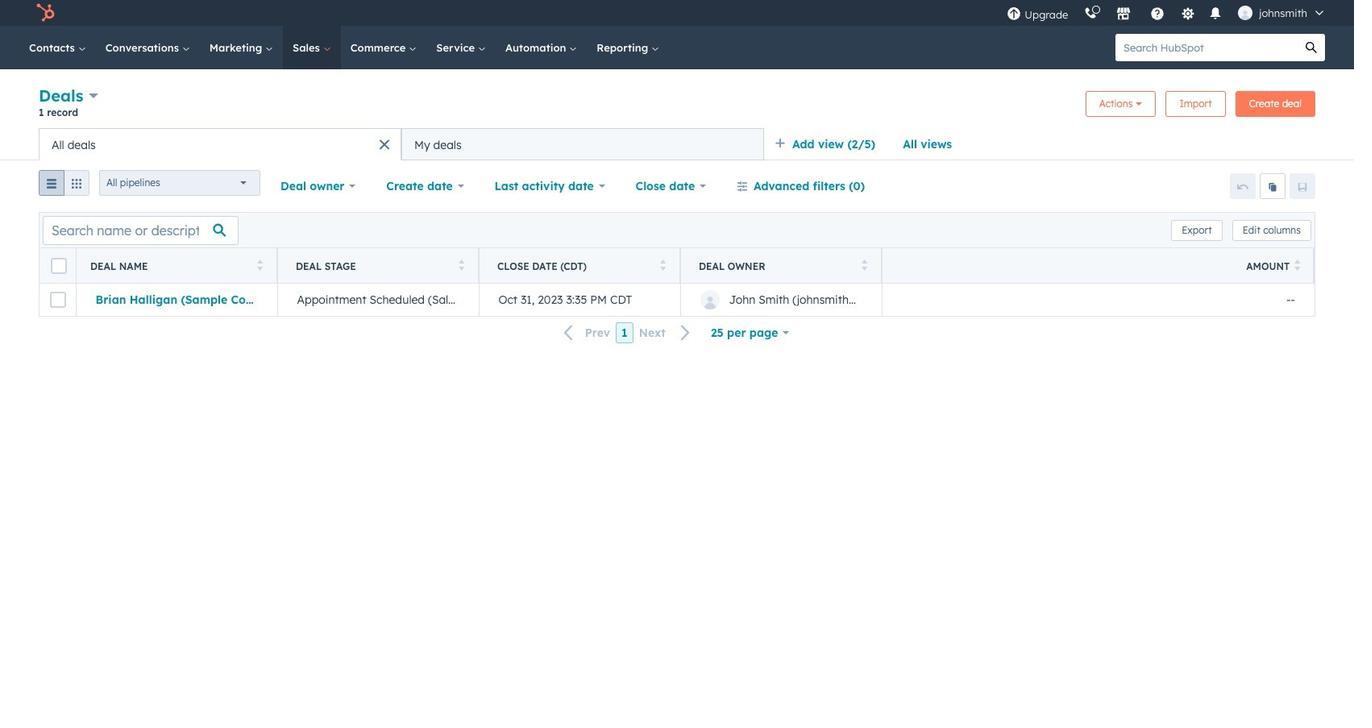 Task type: locate. For each thing, give the bounding box(es) containing it.
menu
[[1000, 0, 1336, 26]]

Search name or description search field
[[43, 216, 239, 245]]

banner
[[39, 84, 1316, 128]]

2 press to sort. element from the left
[[459, 259, 465, 273]]

press to sort. image
[[459, 259, 465, 271]]

group
[[39, 170, 90, 202]]

press to sort. element
[[257, 259, 263, 273], [459, 259, 465, 273], [660, 259, 666, 273], [862, 259, 868, 273], [1296, 259, 1302, 273]]

john smith image
[[1239, 6, 1254, 20]]

press to sort. image
[[257, 259, 263, 271], [660, 259, 666, 271], [862, 259, 868, 271], [1296, 259, 1302, 271]]

5 press to sort. element from the left
[[1296, 259, 1302, 273]]



Task type: vqa. For each thing, say whether or not it's contained in the screenshot.
Jacob Simon IMAGE
no



Task type: describe. For each thing, give the bounding box(es) containing it.
4 press to sort. image from the left
[[1296, 259, 1302, 271]]

Search HubSpot search field
[[1116, 34, 1299, 61]]

3 press to sort. element from the left
[[660, 259, 666, 273]]

2 press to sort. image from the left
[[660, 259, 666, 271]]

4 press to sort. element from the left
[[862, 259, 868, 273]]

3 press to sort. image from the left
[[862, 259, 868, 271]]

pagination navigation
[[555, 322, 701, 344]]

marketplaces image
[[1117, 7, 1132, 22]]

1 press to sort. element from the left
[[257, 259, 263, 273]]

1 press to sort. image from the left
[[257, 259, 263, 271]]



